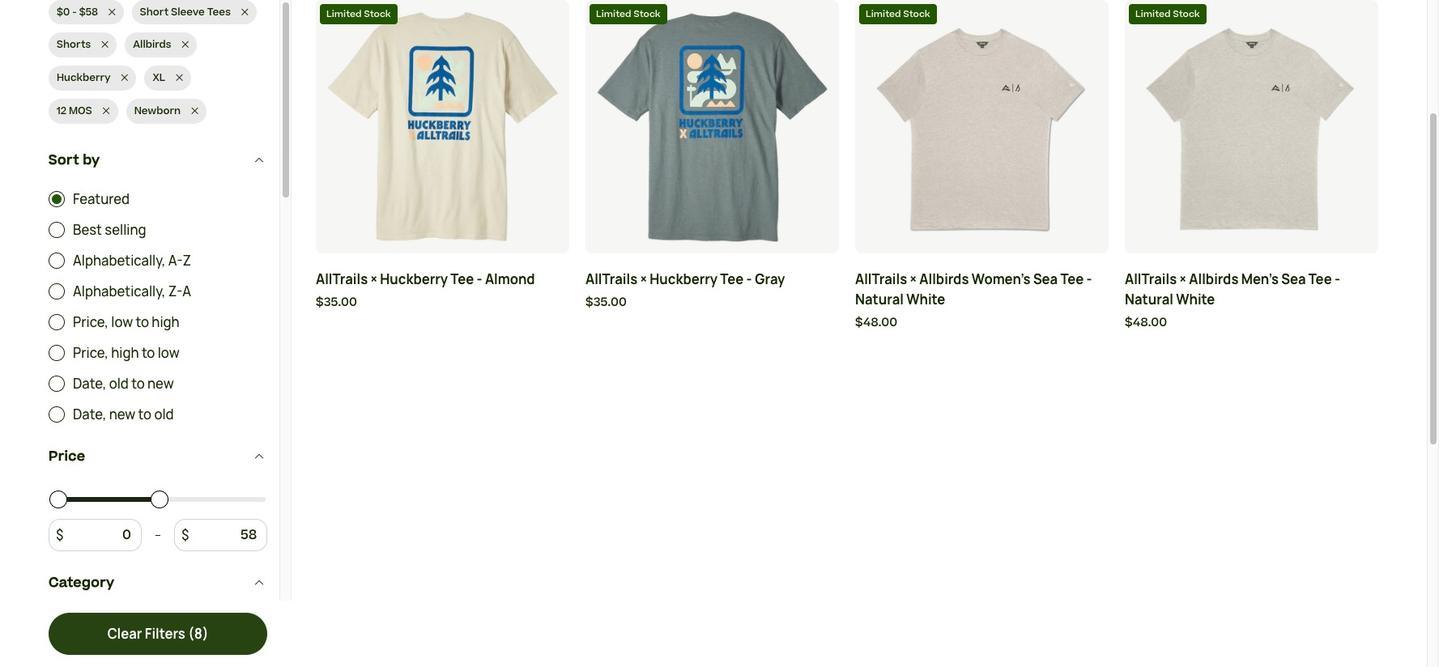 Task type: locate. For each thing, give the bounding box(es) containing it.
- inside alltrails × allbirds women's sea tee - natural white $48.00
[[1087, 270, 1092, 288]]

1 $48.00 link from the left
[[855, 314, 1109, 332]]

0 horizontal spatial $
[[56, 526, 64, 544]]

0 vertical spatial low
[[111, 313, 133, 331]]

tee left almond
[[451, 270, 474, 288]]

huckberry inside alltrails × huckberry tee - gray $35.00
[[650, 270, 718, 288]]

price,
[[73, 313, 108, 331], [73, 344, 108, 362]]

to down alphabetically, z-a at left
[[136, 313, 149, 331]]

to for low
[[136, 313, 149, 331]]

clear
[[107, 625, 142, 643]]

0 horizontal spatial natural
[[855, 290, 904, 308]]

natural inside alltrails × allbirds women's sea tee - natural white $48.00
[[855, 290, 904, 308]]

1 white from the left
[[906, 290, 945, 308]]

✕ for short sleeve tees
[[241, 5, 249, 19]]

alphabetically, up price, low to high
[[73, 282, 166, 300]]

sleeve
[[171, 5, 205, 19]]

alltrails inside alltrails × huckberry tee - gray $35.00
[[586, 270, 638, 288]]

$48.00 inside alltrails × allbirds women's sea tee - natural white $48.00
[[855, 314, 897, 331]]

0 horizontal spatial $48.00
[[855, 314, 897, 331]]

date,
[[73, 375, 106, 392], [73, 405, 106, 423]]

2 alltrails from the left
[[586, 270, 638, 288]]

sea right women's
[[1033, 270, 1058, 288]]

sort
[[49, 150, 79, 170]]

sea for women's
[[1033, 270, 1058, 288]]

3 tee from the left
[[1060, 270, 1084, 288]]

$48.00 inside alltrails × allbirds men's sea tee - natural white $48.00
[[1125, 314, 1167, 331]]

1 $ from the left
[[56, 526, 64, 544]]

alltrails × allbirds women's sea tee - natural white $48.00
[[855, 270, 1092, 331]]

2 $35.00 link from the left
[[586, 294, 839, 312]]

natural inside alltrails × allbirds men's sea tee - natural white $48.00
[[1125, 290, 1173, 308]]

0 horizontal spatial $35.00 link
[[316, 294, 569, 312]]

price, up date, old to new
[[73, 344, 108, 362]]

date, for date, old to new
[[73, 375, 106, 392]]

tee inside alltrails × allbirds men's sea tee - natural white $48.00
[[1309, 270, 1332, 288]]

low up price, high to low
[[111, 313, 133, 331]]

2 white from the left
[[1176, 290, 1215, 308]]

$48.00 link for men's
[[1125, 314, 1378, 332]]

date, for date, new to old
[[73, 405, 106, 423]]

to
[[136, 313, 149, 331], [142, 344, 155, 362], [131, 375, 145, 392], [138, 405, 152, 423]]

0 horizontal spatial $35.00
[[316, 294, 357, 311]]

white
[[906, 290, 945, 308], [1176, 290, 1215, 308]]

price, for price, high to low
[[73, 344, 108, 362]]

allbirds
[[133, 38, 171, 52], [919, 270, 969, 288], [1189, 270, 1239, 288]]

1 horizontal spatial $35.00 link
[[586, 294, 839, 312]]

huckberry for alltrails × huckberry tee - almond
[[380, 270, 448, 288]]

sea inside alltrails × allbirds women's sea tee - natural white $48.00
[[1033, 270, 1058, 288]]

natural
[[855, 290, 904, 308], [1125, 290, 1173, 308]]

× inside alltrails × huckberry tee - gray $35.00
[[640, 270, 647, 288]]

0 horizontal spatial new
[[109, 405, 135, 423]]

$48.00 for alltrails × allbirds men's sea tee - natural white
[[1125, 314, 1167, 331]]

4 × from the left
[[1180, 270, 1186, 288]]

8
[[194, 625, 202, 643]]

2 horizontal spatial huckberry
[[650, 270, 718, 288]]

sea inside alltrails × allbirds men's sea tee - natural white $48.00
[[1281, 270, 1306, 288]]

2 price, from the top
[[73, 344, 108, 362]]

0 horizontal spatial old
[[109, 375, 129, 392]]

alltrails for alltrails × allbirds women's sea tee - natural white
[[855, 270, 907, 288]]

xl
[[153, 71, 165, 85]]

old
[[109, 375, 129, 392], [154, 405, 174, 423]]

best selling
[[73, 221, 146, 239]]

alltrails × huckberry tee - gray $35.00
[[586, 270, 785, 311]]

date, down date, old to new
[[73, 405, 106, 423]]

to down date, old to new
[[138, 405, 152, 423]]

✕ right $58
[[108, 5, 116, 19]]

× for alltrails × allbirds men's sea tee - natural white
[[1180, 270, 1186, 288]]

1 vertical spatial price,
[[73, 344, 108, 362]]

tee right men's
[[1309, 270, 1332, 288]]

$48.00 link
[[855, 314, 1109, 332], [1125, 314, 1378, 332]]

clear filters             ( 8 )
[[107, 625, 209, 643]]

high down z-
[[152, 313, 179, 331]]

✕ down short sleeve tees
[[182, 38, 189, 52]]

1 horizontal spatial low
[[158, 344, 179, 362]]

allbirds inside alltrails × allbirds men's sea tee - natural white $48.00
[[1189, 270, 1239, 288]]

allbirds left men's
[[1189, 270, 1239, 288]]

12
[[57, 104, 66, 118]]

2 alphabetically, from the top
[[73, 282, 166, 300]]

z-
[[168, 282, 183, 300]]

new down date, old to new
[[109, 405, 135, 423]]

alltrails inside alltrails × allbirds women's sea tee - natural white $48.00
[[855, 270, 907, 288]]

white inside alltrails × allbirds women's sea tee - natural white $48.00
[[906, 290, 945, 308]]

0 number field
[[68, 524, 134, 546]]

✕ for $0 - $58
[[108, 5, 116, 19]]

gray
[[755, 270, 785, 288]]

$35.00 link down 'alltrails × huckberry tee - gray' link
[[586, 294, 839, 312]]

white for men's
[[1176, 290, 1215, 308]]

$ left the 58 "number field" at the left of page
[[181, 526, 189, 544]]

1 horizontal spatial $48.00
[[1125, 314, 1167, 331]]

✕ right "xl"
[[176, 71, 183, 85]]

- inside alltrails × allbirds men's sea tee - natural white $48.00
[[1335, 270, 1340, 288]]

$35.00 link down 'alltrails × huckberry tee - almond' link
[[316, 294, 569, 312]]

$48.00
[[855, 314, 897, 331], [1125, 314, 1167, 331]]

✕ right newborn
[[191, 104, 198, 118]]

- inside alltrails × huckberry tee - gray $35.00
[[746, 270, 752, 288]]

1 horizontal spatial sea
[[1281, 270, 1306, 288]]

0 vertical spatial old
[[109, 375, 129, 392]]

$35.00
[[316, 294, 357, 311], [586, 294, 627, 311]]

2 sea from the left
[[1281, 270, 1306, 288]]

$ for the 58 "number field" at the left of page
[[181, 526, 189, 544]]

✕ for shorts
[[101, 38, 109, 52]]

featured
[[73, 190, 130, 208]]

$
[[56, 526, 64, 544], [181, 526, 189, 544]]

new down price, high to low
[[147, 375, 174, 392]]

1 horizontal spatial old
[[154, 405, 174, 423]]

✕ left "xl"
[[121, 71, 128, 85]]

-
[[72, 5, 77, 19], [477, 270, 482, 288], [746, 270, 752, 288], [1087, 270, 1092, 288], [1335, 270, 1340, 288]]

1 alphabetically, from the top
[[73, 252, 166, 269]]

0 vertical spatial alphabetically,
[[73, 252, 166, 269]]

low down price, low to high
[[158, 344, 179, 362]]

huckberry inside alltrails × huckberry tee - almond $35.00
[[380, 270, 448, 288]]

best
[[73, 221, 102, 239]]

2 horizontal spatial allbirds
[[1189, 270, 1239, 288]]

1 vertical spatial date,
[[73, 405, 106, 423]]

×
[[371, 270, 377, 288], [640, 270, 647, 288], [910, 270, 917, 288], [1180, 270, 1186, 288]]

price, up price, high to low
[[73, 313, 108, 331]]

0 horizontal spatial high
[[111, 344, 139, 362]]

$ left 0 'number field'
[[56, 526, 64, 544]]

newborn
[[134, 104, 181, 118]]

1 vertical spatial old
[[154, 405, 174, 423]]

× for alltrails × allbirds women's sea tee - natural white
[[910, 270, 917, 288]]

✕ right tees
[[241, 5, 249, 19]]

1 × from the left
[[371, 270, 377, 288]]

new
[[147, 375, 174, 392], [109, 405, 135, 423]]

(
[[188, 625, 194, 643]]

0 vertical spatial date,
[[73, 375, 106, 392]]

3 alltrails from the left
[[855, 270, 907, 288]]

0 horizontal spatial sea
[[1033, 270, 1058, 288]]

1 horizontal spatial $48.00 link
[[1125, 314, 1378, 332]]

1 natural from the left
[[855, 290, 904, 308]]

× for alltrails × huckberry tee - gray
[[640, 270, 647, 288]]

0 vertical spatial new
[[147, 375, 174, 392]]

3 × from the left
[[910, 270, 917, 288]]

tee left gray
[[720, 270, 744, 288]]

z
[[183, 252, 191, 269]]

allbirds inside alltrails × allbirds women's sea tee - natural white $48.00
[[919, 270, 969, 288]]

alphabetically, down selling on the left of page
[[73, 252, 166, 269]]

allbirds left women's
[[919, 270, 969, 288]]

- inside alltrails × huckberry tee - almond $35.00
[[477, 270, 482, 288]]

0 vertical spatial high
[[152, 313, 179, 331]]

to down price, high to low
[[131, 375, 145, 392]]

1 vertical spatial alphabetically,
[[73, 282, 166, 300]]

short
[[140, 5, 169, 19]]

alltrails
[[316, 270, 368, 288], [586, 270, 638, 288], [855, 270, 907, 288], [1125, 270, 1177, 288]]

2 $ from the left
[[181, 526, 189, 544]]

0 horizontal spatial $48.00 link
[[855, 314, 1109, 332]]

2 $48.00 from the left
[[1125, 314, 1167, 331]]

2 × from the left
[[640, 270, 647, 288]]

1 horizontal spatial new
[[147, 375, 174, 392]]

1 alltrails from the left
[[316, 270, 368, 288]]

✕ right mos
[[102, 104, 110, 118]]

low
[[111, 313, 133, 331], [158, 344, 179, 362]]

0 vertical spatial price,
[[73, 313, 108, 331]]

alltrails for alltrails × huckberry tee - almond
[[316, 270, 368, 288]]

1 horizontal spatial huckberry
[[380, 270, 448, 288]]

tee
[[451, 270, 474, 288], [720, 270, 744, 288], [1060, 270, 1084, 288], [1309, 270, 1332, 288]]

✕ right shorts
[[101, 38, 109, 52]]

alphabetically,
[[73, 252, 166, 269], [73, 282, 166, 300]]

alphabetically, for alphabetically, a-z
[[73, 252, 166, 269]]

1 sea from the left
[[1033, 270, 1058, 288]]

high
[[152, 313, 179, 331], [111, 344, 139, 362]]

× inside alltrails × huckberry tee - almond $35.00
[[371, 270, 377, 288]]

2 natural from the left
[[1125, 290, 1173, 308]]

4 alltrails from the left
[[1125, 270, 1177, 288]]

sea
[[1033, 270, 1058, 288], [1281, 270, 1306, 288]]

huckberry for alltrails × huckberry tee - gray
[[650, 270, 718, 288]]

1 horizontal spatial natural
[[1125, 290, 1173, 308]]

white inside alltrails × allbirds men's sea tee - natural white $48.00
[[1176, 290, 1215, 308]]

to for old
[[131, 375, 145, 392]]

1 $35.00 link from the left
[[316, 294, 569, 312]]

to down price, low to high
[[142, 344, 155, 362]]

× inside alltrails × allbirds men's sea tee - natural white $48.00
[[1180, 270, 1186, 288]]

$48.00 link down the "alltrails × allbirds men's sea tee - natural white" link at the top
[[1125, 314, 1378, 332]]

1 horizontal spatial $35.00
[[586, 294, 627, 311]]

sort by
[[49, 150, 100, 170]]

$35.00 for alltrails × huckberry tee - gray
[[586, 294, 627, 311]]

1 $48.00 from the left
[[855, 314, 897, 331]]

allbirds down 'short'
[[133, 38, 171, 52]]

tee right women's
[[1060, 270, 1084, 288]]

1 date, from the top
[[73, 375, 106, 392]]

alltrails × huckberry tee - gray link
[[586, 269, 839, 290]]

$35.00 inside alltrails × huckberry tee - almond $35.00
[[316, 294, 357, 311]]

sea for men's
[[1281, 270, 1306, 288]]

$35.00 link
[[316, 294, 569, 312], [586, 294, 839, 312]]

high down price, low to high
[[111, 344, 139, 362]]

2 tee from the left
[[720, 270, 744, 288]]

alphabetically, z-a
[[73, 282, 191, 300]]

alltrails inside alltrails × allbirds men's sea tee - natural white $48.00
[[1125, 270, 1177, 288]]

× inside alltrails × allbirds women's sea tee - natural white $48.00
[[910, 270, 917, 288]]

1 price, from the top
[[73, 313, 108, 331]]

$48.00 link down alltrails × allbirds women's sea tee - natural white link
[[855, 314, 1109, 332]]

price
[[49, 447, 85, 466]]

alltrails × allbirds men's sea tee - natural white link
[[1125, 269, 1378, 310]]

alltrails inside alltrails × huckberry tee - almond $35.00
[[316, 270, 368, 288]]

old up date, new to old
[[109, 375, 129, 392]]

tee inside alltrails × huckberry tee - gray $35.00
[[720, 270, 744, 288]]

2 date, from the top
[[73, 405, 106, 423]]

sea right men's
[[1281, 270, 1306, 288]]

natural for alltrails × allbirds men's sea tee - natural white
[[1125, 290, 1173, 308]]

date, up date, new to old
[[73, 375, 106, 392]]

58 number field
[[193, 524, 260, 546]]

category button
[[49, 563, 267, 603]]

2 $48.00 link from the left
[[1125, 314, 1378, 332]]

1 tee from the left
[[451, 270, 474, 288]]

1 $35.00 from the left
[[316, 294, 357, 311]]

old up price dropdown button
[[154, 405, 174, 423]]

4 tee from the left
[[1309, 270, 1332, 288]]

1 horizontal spatial allbirds
[[919, 270, 969, 288]]

$58
[[79, 5, 98, 19]]

1 vertical spatial high
[[111, 344, 139, 362]]

2 $35.00 from the left
[[586, 294, 627, 311]]

1 horizontal spatial $
[[181, 526, 189, 544]]

1 horizontal spatial white
[[1176, 290, 1215, 308]]

0 horizontal spatial white
[[906, 290, 945, 308]]

✕
[[108, 5, 116, 19], [241, 5, 249, 19], [101, 38, 109, 52], [182, 38, 189, 52], [121, 71, 128, 85], [176, 71, 183, 85], [102, 104, 110, 118], [191, 104, 198, 118]]

huckberry
[[57, 71, 111, 85], [380, 270, 448, 288], [650, 270, 718, 288]]

$35.00 inside alltrails × huckberry tee - gray $35.00
[[586, 294, 627, 311]]

price, low to high
[[73, 313, 179, 331]]



Task type: vqa. For each thing, say whether or not it's contained in the screenshot.
the × within the AllTrails × Topo Rover Pack - Black $110.00
no



Task type: describe. For each thing, give the bounding box(es) containing it.
women's
[[972, 270, 1031, 288]]

alltrails × allbirds women's sea tee - natural white link
[[855, 269, 1109, 310]]

shorts
[[57, 38, 91, 52]]

alltrails for alltrails × huckberry tee - gray
[[586, 270, 638, 288]]

✕ for 12 mos
[[102, 104, 110, 118]]

alltrails × huckberry tee - almond $35.00
[[316, 270, 535, 311]]

alltrails × huckberry tee - almond link
[[316, 269, 569, 290]]

sort by button
[[49, 140, 267, 180]]

1 horizontal spatial high
[[152, 313, 179, 331]]

tees
[[207, 5, 231, 19]]

$35.00 for alltrails × huckberry tee - almond
[[316, 294, 357, 311]]

12 mos
[[57, 104, 92, 118]]

price, high to low
[[73, 344, 179, 362]]

1 vertical spatial low
[[158, 344, 179, 362]]

to for new
[[138, 405, 152, 423]]

0 horizontal spatial low
[[111, 313, 133, 331]]

✕ for huckberry
[[121, 71, 128, 85]]

tee inside alltrails × huckberry tee - almond $35.00
[[451, 270, 474, 288]]

white for women's
[[906, 290, 945, 308]]

price button
[[49, 436, 267, 477]]

$35.00 link for gray
[[586, 294, 839, 312]]

✕ for xl
[[176, 71, 183, 85]]

$0
[[57, 5, 70, 19]]

price, for price, low to high
[[73, 313, 108, 331]]

date, old to new
[[73, 375, 174, 392]]

$48.00 for alltrails × allbirds women's sea tee - natural white
[[855, 314, 897, 331]]

men's
[[1241, 270, 1279, 288]]

× for alltrails × huckberry tee - almond
[[371, 270, 377, 288]]

$0 - $58
[[57, 5, 98, 19]]

$35.00 link for almond
[[316, 294, 569, 312]]

a-
[[168, 252, 183, 269]]

alphabetically, for alphabetically, z-a
[[73, 282, 166, 300]]

short sleeve tees
[[140, 5, 231, 19]]

$ for 0 'number field'
[[56, 526, 64, 544]]

filters
[[145, 625, 185, 643]]

natural for alltrails × allbirds women's sea tee - natural white
[[855, 290, 904, 308]]

date, new to old
[[73, 405, 174, 423]]

to for high
[[142, 344, 155, 362]]

allbirds for alltrails × allbirds women's sea tee - natural white
[[919, 270, 969, 288]]

✕ for newborn
[[191, 104, 198, 118]]

category
[[49, 573, 114, 593]]

)
[[202, 625, 209, 643]]

alltrails × allbirds men's sea tee - natural white $48.00
[[1125, 270, 1340, 331]]

$48.00 link for women's
[[855, 314, 1109, 332]]

a
[[182, 282, 191, 300]]

mos
[[69, 104, 92, 118]]

allbirds for alltrails × allbirds men's sea tee - natural white
[[1189, 270, 1239, 288]]

selling
[[105, 221, 146, 239]]

by
[[83, 150, 100, 170]]

1 vertical spatial new
[[109, 405, 135, 423]]

tee inside alltrails × allbirds women's sea tee - natural white $48.00
[[1060, 270, 1084, 288]]

✕ for allbirds
[[182, 38, 189, 52]]

alphabetically, a-z
[[73, 252, 191, 269]]

almond
[[485, 270, 535, 288]]

alltrails for alltrails × allbirds men's sea tee - natural white
[[1125, 270, 1177, 288]]

0 horizontal spatial allbirds
[[133, 38, 171, 52]]

0 horizontal spatial huckberry
[[57, 71, 111, 85]]



